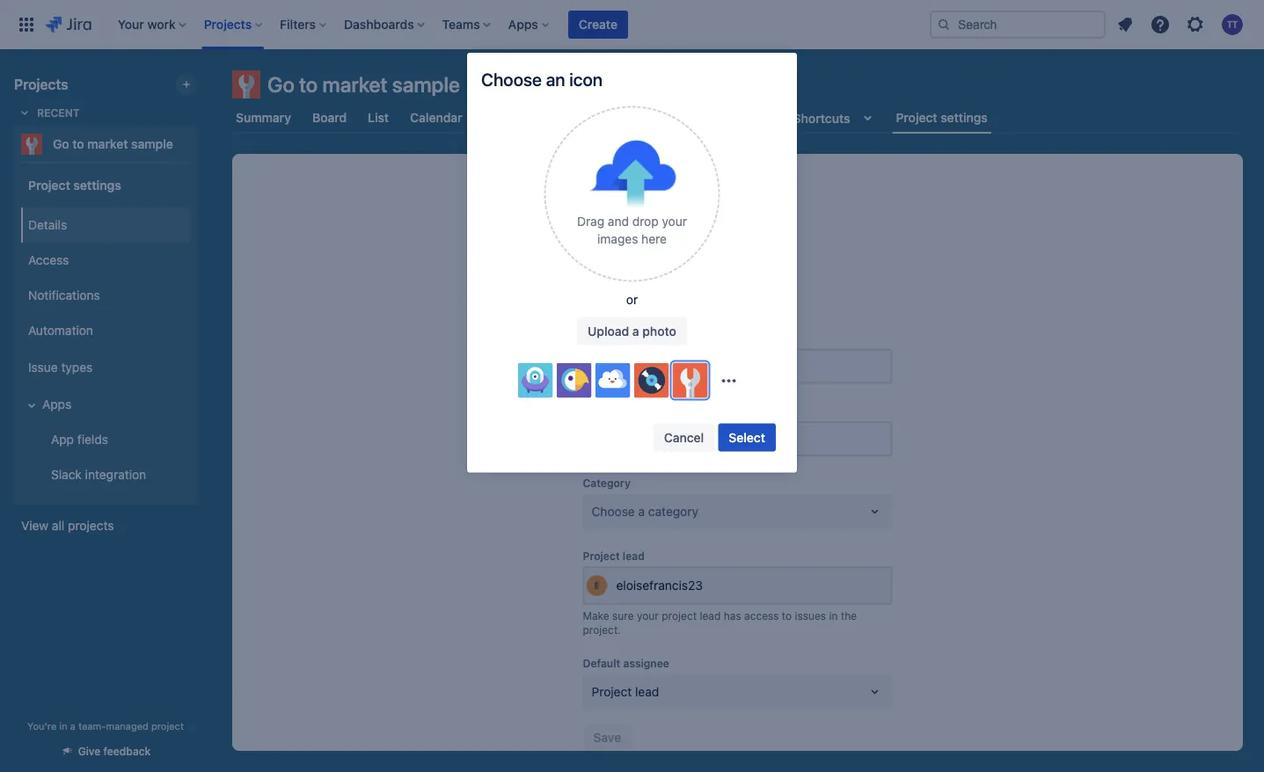 Task type: describe. For each thing, give the bounding box(es) containing it.
notifications link
[[21, 278, 190, 313]]

0 vertical spatial project settings
[[896, 110, 988, 125]]

assignee
[[624, 657, 670, 670]]

automation link
[[21, 313, 190, 349]]

1 horizontal spatial go
[[268, 72, 295, 97]]

calendar
[[410, 110, 463, 125]]

drag and drop your images here element
[[558, 213, 707, 248]]

expand image
[[21, 395, 42, 416]]

upload image image
[[588, 140, 676, 209]]

images
[[598, 232, 638, 246]]

project.
[[583, 624, 621, 636]]

slack integration link
[[32, 458, 190, 493]]

list
[[368, 110, 389, 125]]

settings inside "group"
[[73, 178, 121, 192]]

board link
[[309, 102, 350, 134]]

make
[[583, 609, 610, 622]]

group containing project settings
[[18, 162, 190, 503]]

details
[[28, 218, 67, 232]]

a for category
[[639, 504, 645, 518]]

recent
[[37, 106, 80, 119]]

the
[[841, 609, 857, 622]]

drag
[[577, 214, 605, 229]]

project inside "group"
[[28, 178, 70, 192]]

0 horizontal spatial market
[[87, 137, 128, 151]]

create button
[[568, 11, 628, 39]]

slack integration
[[51, 468, 146, 482]]

sure
[[613, 609, 634, 622]]

eloisefrancis23
[[617, 578, 703, 593]]

default
[[583, 657, 621, 670]]

pages link
[[608, 102, 651, 134]]

you're
[[27, 721, 57, 732]]

make sure your project lead has access to issues in the project.
[[583, 609, 857, 636]]

1 vertical spatial go to market sample
[[53, 137, 173, 151]]

your inside drag and drop your images here
[[662, 214, 687, 229]]

types
[[61, 361, 93, 375]]

show more image
[[715, 367, 743, 395]]

Search field
[[930, 11, 1106, 39]]

0 vertical spatial settings
[[941, 110, 988, 125]]

0 vertical spatial to
[[299, 72, 318, 97]]

create banner
[[0, 0, 1265, 49]]

tab list containing project settings
[[222, 102, 1254, 134]]

app fields
[[51, 433, 108, 447]]

issue types
[[28, 361, 93, 375]]

summary link
[[232, 102, 295, 134]]

cancel
[[664, 430, 704, 445]]

access
[[28, 253, 69, 268]]

create
[[579, 17, 618, 32]]

calendar link
[[407, 102, 466, 134]]

choose for choose a category
[[592, 504, 635, 518]]

name
[[583, 332, 613, 344]]

search image
[[937, 18, 951, 32]]

all
[[52, 519, 64, 533]]

category
[[583, 477, 631, 489]]

view
[[21, 519, 49, 533]]

project inside tab list
[[896, 110, 938, 125]]

fields
[[77, 433, 108, 447]]

cancel button
[[654, 424, 715, 452]]

0 horizontal spatial project
[[151, 721, 184, 732]]

open image for choose a category
[[865, 501, 886, 522]]

give feedback
[[78, 746, 151, 758]]

issue types link
[[21, 349, 190, 387]]

give feedback button
[[50, 738, 161, 766]]

1 horizontal spatial go to market sample
[[268, 72, 460, 97]]

access link
[[21, 243, 190, 278]]

board
[[312, 110, 347, 125]]

issue
[[28, 361, 58, 375]]

upload a photo button
[[577, 317, 687, 346]]

select a default avatar option group
[[518, 363, 712, 398]]

here
[[642, 232, 667, 246]]



Task type: vqa. For each thing, say whether or not it's contained in the screenshot.
the top with
no



Task type: locate. For each thing, give the bounding box(es) containing it.
1 horizontal spatial to
[[299, 72, 318, 97]]

0 horizontal spatial settings
[[73, 178, 121, 192]]

select
[[729, 430, 766, 445]]

1 vertical spatial market
[[87, 137, 128, 151]]

go to market sample
[[268, 72, 460, 97], [53, 137, 173, 151]]

automation
[[28, 324, 93, 338]]

or
[[627, 292, 638, 307]]

1 horizontal spatial sample
[[392, 72, 460, 97]]

settings
[[941, 110, 988, 125], [73, 178, 121, 192]]

go down recent
[[53, 137, 69, 151]]

eloisefrancis23 image
[[587, 575, 608, 596]]

0 vertical spatial go to market sample
[[268, 72, 460, 97]]

group
[[18, 162, 190, 503], [18, 202, 190, 498]]

lead down the assignee
[[636, 684, 660, 699]]

2 group from the top
[[18, 202, 190, 498]]

0 vertical spatial your
[[662, 214, 687, 229]]

open image
[[865, 501, 886, 522], [865, 681, 886, 702]]

1 horizontal spatial choose
[[592, 504, 635, 518]]

0 vertical spatial lead
[[623, 550, 645, 562]]

apps button
[[21, 387, 190, 422]]

forms link
[[551, 102, 594, 134]]

in right the you're
[[59, 721, 67, 732]]

jira image
[[46, 14, 91, 35], [46, 14, 91, 35]]

your inside make sure your project lead has access to issues in the project.
[[637, 609, 659, 622]]

icon
[[570, 69, 603, 90]]

2 horizontal spatial to
[[782, 609, 792, 622]]

projects
[[14, 76, 68, 93]]

Key field
[[585, 423, 891, 455]]

issues
[[795, 609, 827, 622]]

choose a category
[[592, 504, 699, 518]]

app fields link
[[32, 422, 190, 458]]

access
[[745, 609, 779, 622]]

to up board
[[299, 72, 318, 97]]

primary element
[[11, 0, 930, 49]]

to
[[299, 72, 318, 97], [72, 137, 84, 151], [782, 609, 792, 622]]

choose for choose an icon
[[481, 69, 542, 90]]

to inside make sure your project lead has access to issues in the project.
[[782, 609, 792, 622]]

managed
[[106, 721, 149, 732]]

market
[[323, 72, 388, 97], [87, 137, 128, 151]]

a left category
[[639, 504, 645, 518]]

choose an icon
[[481, 69, 603, 90]]

to left issues at the right of page
[[782, 609, 792, 622]]

an
[[546, 69, 566, 90]]

category
[[649, 504, 699, 518]]

1 horizontal spatial market
[[323, 72, 388, 97]]

0 horizontal spatial in
[[59, 721, 67, 732]]

market up details link
[[87, 137, 128, 151]]

0 horizontal spatial sample
[[131, 137, 173, 151]]

project avatar image
[[682, 153, 794, 265]]

notifications
[[28, 288, 100, 303]]

go up summary
[[268, 72, 295, 97]]

apps
[[42, 397, 72, 412]]

market up "list"
[[323, 72, 388, 97]]

your right sure
[[637, 609, 659, 622]]

in left the on the bottom of the page
[[830, 609, 838, 622]]

project lead down the default assignee
[[592, 684, 660, 699]]

0 vertical spatial in
[[830, 609, 838, 622]]

0 horizontal spatial to
[[72, 137, 84, 151]]

1 vertical spatial to
[[72, 137, 84, 151]]

tab list
[[222, 102, 1254, 134]]

feedback
[[103, 746, 151, 758]]

2 vertical spatial a
[[70, 721, 76, 732]]

default assignee
[[583, 657, 670, 670]]

project right managed
[[151, 721, 184, 732]]

choose down category
[[592, 504, 635, 518]]

1 vertical spatial sample
[[131, 137, 173, 151]]

your up here
[[662, 214, 687, 229]]

1 vertical spatial project settings
[[28, 178, 121, 192]]

0 vertical spatial a
[[633, 324, 640, 338]]

0 horizontal spatial your
[[637, 609, 659, 622]]

project down eloisefrancis23
[[662, 609, 697, 622]]

and
[[608, 214, 629, 229]]

to down recent
[[72, 137, 84, 151]]

has
[[724, 609, 742, 622]]

your
[[662, 214, 687, 229], [637, 609, 659, 622]]

in
[[830, 609, 838, 622], [59, 721, 67, 732]]

a
[[633, 324, 640, 338], [639, 504, 645, 518], [70, 721, 76, 732]]

1 vertical spatial open image
[[865, 681, 886, 702]]

1 vertical spatial project lead
[[592, 684, 660, 699]]

group containing details
[[18, 202, 190, 498]]

summary
[[236, 110, 291, 125]]

you're in a team-managed project
[[27, 721, 184, 732]]

open image for project lead
[[865, 681, 886, 702]]

0 vertical spatial sample
[[392, 72, 460, 97]]

integration
[[85, 468, 146, 482]]

team-
[[78, 721, 106, 732]]

0 horizontal spatial go
[[53, 137, 69, 151]]

lead
[[623, 550, 645, 562], [700, 609, 721, 622], [636, 684, 660, 699]]

project
[[662, 609, 697, 622], [151, 721, 184, 732]]

details link
[[21, 208, 190, 243]]

0 vertical spatial go
[[268, 72, 295, 97]]

0 horizontal spatial project settings
[[28, 178, 121, 192]]

2 vertical spatial lead
[[636, 684, 660, 699]]

a inside button
[[633, 324, 640, 338]]

0 vertical spatial open image
[[865, 501, 886, 522]]

1 horizontal spatial your
[[662, 214, 687, 229]]

project lead up the eloisefrancis23 icon
[[583, 550, 645, 562]]

give
[[78, 746, 101, 758]]

1 vertical spatial choose
[[592, 504, 635, 518]]

1 group from the top
[[18, 162, 190, 503]]

lead up eloisefrancis23
[[623, 550, 645, 562]]

sample
[[392, 72, 460, 97], [131, 137, 173, 151]]

1 vertical spatial go
[[53, 137, 69, 151]]

upload
[[588, 324, 630, 338]]

1 vertical spatial lead
[[700, 609, 721, 622]]

project settings
[[896, 110, 988, 125], [28, 178, 121, 192]]

choose an icon dialog
[[467, 53, 797, 473]]

pages
[[612, 110, 647, 125]]

1 horizontal spatial project settings
[[896, 110, 988, 125]]

a left the photo
[[633, 324, 640, 338]]

drag and drop your images here
[[577, 214, 687, 246]]

drop
[[633, 214, 659, 229]]

a left team- at left
[[70, 721, 76, 732]]

1 vertical spatial a
[[639, 504, 645, 518]]

Name field
[[585, 350, 891, 382]]

1 horizontal spatial in
[[830, 609, 838, 622]]

go
[[268, 72, 295, 97], [53, 137, 69, 151]]

photo
[[643, 324, 677, 338]]

lead left has
[[700, 609, 721, 622]]

upload a photo
[[588, 324, 677, 338]]

0 vertical spatial project
[[662, 609, 697, 622]]

1 vertical spatial your
[[637, 609, 659, 622]]

0 vertical spatial market
[[323, 72, 388, 97]]

go to market sample link
[[14, 127, 190, 162]]

a for photo
[[633, 324, 640, 338]]

issues
[[669, 110, 706, 125]]

0 vertical spatial project lead
[[583, 550, 645, 562]]

2 open image from the top
[[865, 681, 886, 702]]

0 horizontal spatial go to market sample
[[53, 137, 173, 151]]

project lead
[[583, 550, 645, 562], [592, 684, 660, 699]]

forms
[[554, 110, 591, 125]]

go to market sample down recent
[[53, 137, 173, 151]]

slack
[[51, 468, 82, 482]]

collapse recent projects image
[[14, 102, 35, 123]]

view all projects
[[21, 519, 114, 533]]

lead inside make sure your project lead has access to issues in the project.
[[700, 609, 721, 622]]

1 horizontal spatial settings
[[941, 110, 988, 125]]

select button
[[718, 424, 776, 452]]

go to market sample up "list"
[[268, 72, 460, 97]]

projects
[[68, 519, 114, 533]]

0 vertical spatial choose
[[481, 69, 542, 90]]

view all projects link
[[14, 510, 197, 542]]

in inside make sure your project lead has access to issues in the project.
[[830, 609, 838, 622]]

issues link
[[665, 102, 709, 134]]

1 horizontal spatial project
[[662, 609, 697, 622]]

1 open image from the top
[[865, 501, 886, 522]]

0 horizontal spatial choose
[[481, 69, 542, 90]]

1 vertical spatial project
[[151, 721, 184, 732]]

app
[[51, 433, 74, 447]]

choose inside dialog
[[481, 69, 542, 90]]

choose left an
[[481, 69, 542, 90]]

1 vertical spatial settings
[[73, 178, 121, 192]]

1 vertical spatial in
[[59, 721, 67, 732]]

list link
[[365, 102, 393, 134]]

2 vertical spatial to
[[782, 609, 792, 622]]

project inside make sure your project lead has access to issues in the project.
[[662, 609, 697, 622]]

project settings inside "group"
[[28, 178, 121, 192]]



